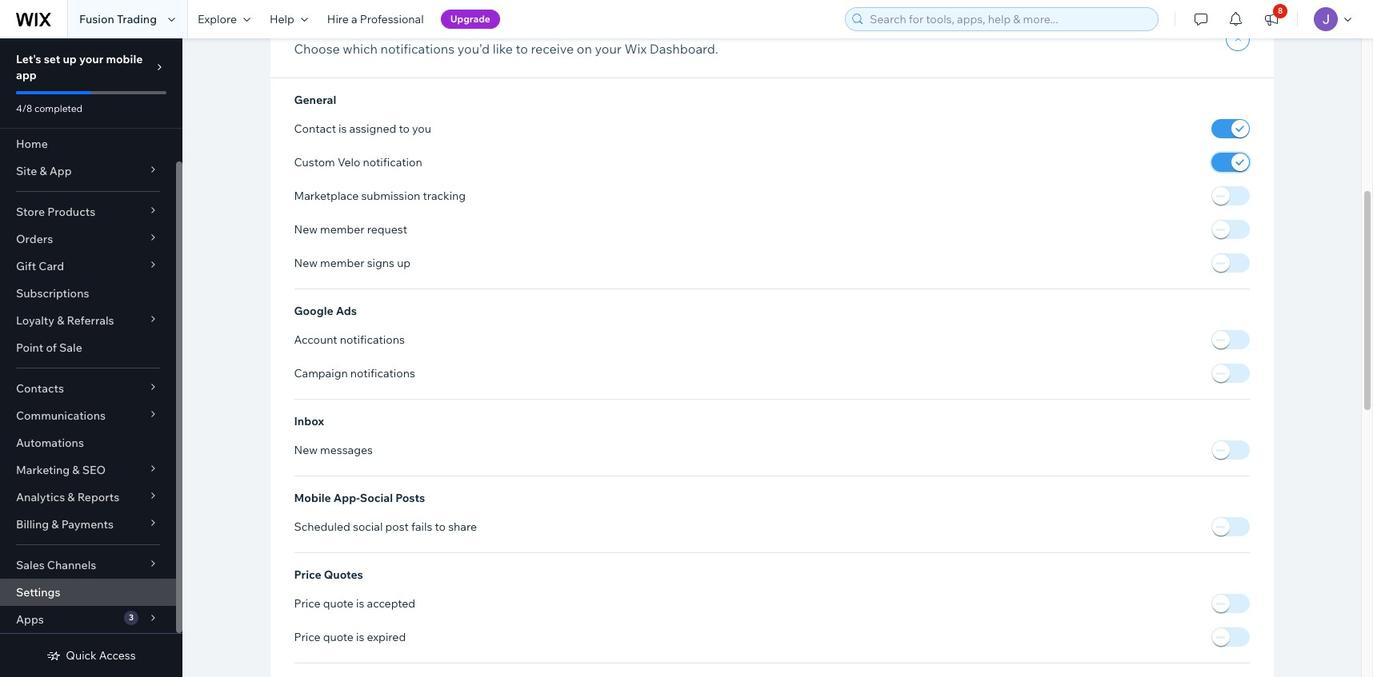 Task type: locate. For each thing, give the bounding box(es) containing it.
dashboard.
[[650, 41, 719, 57]]

choose
[[294, 41, 340, 57]]

new down inbox
[[294, 444, 318, 458]]

subscriptions
[[16, 287, 89, 301]]

price down the price quote is accepted
[[294, 631, 321, 645]]

up
[[63, 52, 77, 66], [397, 256, 411, 271]]

notifications for account notifications
[[340, 333, 405, 347]]

notifications for campaign notifications
[[350, 367, 415, 381]]

1 vertical spatial notifications
[[340, 333, 405, 347]]

is left expired
[[356, 631, 365, 645]]

member down the new member request
[[320, 256, 365, 271]]

& right site
[[40, 164, 47, 178]]

& right loyalty
[[57, 314, 64, 328]]

& for marketing
[[72, 463, 80, 478]]

products
[[47, 205, 95, 219]]

quote down quotes
[[323, 597, 354, 612]]

marketplace submission tracking
[[294, 189, 466, 203]]

marketing & seo button
[[0, 457, 176, 484]]

0 vertical spatial is
[[339, 122, 347, 136]]

social
[[360, 492, 393, 506]]

completed
[[34, 102, 83, 114]]

1 vertical spatial is
[[356, 597, 365, 612]]

1 vertical spatial price
[[294, 597, 321, 612]]

hire
[[327, 12, 349, 26]]

new for new member request
[[294, 223, 318, 237]]

1 horizontal spatial up
[[397, 256, 411, 271]]

1 quote from the top
[[323, 597, 354, 612]]

custom
[[294, 155, 335, 170]]

2 vertical spatial is
[[356, 631, 365, 645]]

is right contact
[[339, 122, 347, 136]]

1 vertical spatial up
[[397, 256, 411, 271]]

scheduled social post fails to share
[[294, 520, 477, 535]]

& right billing
[[51, 518, 59, 532]]

communications
[[16, 409, 106, 423]]

professional
[[360, 12, 424, 26]]

google ads
[[294, 304, 357, 319]]

assigned
[[349, 122, 396, 136]]

tracking
[[423, 189, 466, 203]]

quotes
[[324, 569, 363, 583]]

fails
[[411, 520, 433, 535]]

1 price from the top
[[294, 569, 321, 583]]

1 vertical spatial member
[[320, 256, 365, 271]]

app
[[49, 164, 72, 178]]

reports
[[77, 491, 119, 505]]

0 vertical spatial to
[[516, 41, 528, 57]]

campaign notifications
[[294, 367, 415, 381]]

&
[[40, 164, 47, 178], [57, 314, 64, 328], [72, 463, 80, 478], [67, 491, 75, 505], [51, 518, 59, 532]]

campaign
[[294, 367, 348, 381]]

social
[[353, 520, 383, 535]]

home
[[16, 137, 48, 151]]

notifications down account notifications
[[350, 367, 415, 381]]

1 horizontal spatial to
[[435, 520, 446, 535]]

payments
[[61, 518, 114, 532]]

0 vertical spatial member
[[320, 223, 365, 237]]

to right fails
[[435, 520, 446, 535]]

sidebar element
[[0, 38, 182, 678]]

2 quote from the top
[[323, 631, 354, 645]]

gift
[[16, 259, 36, 274]]

let's set up your mobile app
[[16, 52, 143, 82]]

you
[[412, 122, 431, 136]]

your left "mobile"
[[79, 52, 103, 66]]

automations link
[[0, 430, 176, 457]]

to inside dashboard choose which notifications you'd like to receive on your wix dashboard.
[[516, 41, 528, 57]]

0 horizontal spatial your
[[79, 52, 103, 66]]

automations
[[16, 436, 84, 451]]

to
[[516, 41, 528, 57], [399, 122, 410, 136], [435, 520, 446, 535]]

3 new from the top
[[294, 444, 318, 458]]

2 vertical spatial new
[[294, 444, 318, 458]]

4/8 completed
[[16, 102, 83, 114]]

notifications down 'professional'
[[381, 41, 455, 57]]

& for site
[[40, 164, 47, 178]]

quote down the price quote is accepted
[[323, 631, 354, 645]]

notifications up campaign notifications on the left bottom of the page
[[340, 333, 405, 347]]

2 new from the top
[[294, 256, 318, 271]]

0 horizontal spatial to
[[399, 122, 410, 136]]

signs
[[367, 256, 395, 271]]

2 price from the top
[[294, 597, 321, 612]]

a
[[351, 12, 358, 26]]

2 member from the top
[[320, 256, 365, 271]]

0 vertical spatial quote
[[323, 597, 354, 612]]

fusion
[[79, 12, 114, 26]]

new for new messages
[[294, 444, 318, 458]]

site & app button
[[0, 158, 176, 185]]

3 price from the top
[[294, 631, 321, 645]]

0 horizontal spatial up
[[63, 52, 77, 66]]

marketplace
[[294, 189, 359, 203]]

gift card
[[16, 259, 64, 274]]

& left seo
[[72, 463, 80, 478]]

velo
[[338, 155, 361, 170]]

notifications inside dashboard choose which notifications you'd like to receive on your wix dashboard.
[[381, 41, 455, 57]]

price left quotes
[[294, 569, 321, 583]]

channels
[[47, 559, 96, 573]]

is
[[339, 122, 347, 136], [356, 597, 365, 612], [356, 631, 365, 645]]

analytics & reports button
[[0, 484, 176, 511]]

member up new member signs up
[[320, 223, 365, 237]]

contact is assigned to you
[[294, 122, 431, 136]]

billing & payments
[[16, 518, 114, 532]]

1 vertical spatial quote
[[323, 631, 354, 645]]

ads
[[336, 304, 357, 319]]

0 vertical spatial notifications
[[381, 41, 455, 57]]

loyalty & referrals
[[16, 314, 114, 328]]

1 horizontal spatial your
[[595, 41, 622, 57]]

is left accepted
[[356, 597, 365, 612]]

1 vertical spatial to
[[399, 122, 410, 136]]

to right like
[[516, 41, 528, 57]]

0 vertical spatial new
[[294, 223, 318, 237]]

new down the marketplace
[[294, 223, 318, 237]]

quote for expired
[[323, 631, 354, 645]]

& inside popup button
[[67, 491, 75, 505]]

to left the you in the left of the page
[[399, 122, 410, 136]]

quote for accepted
[[323, 597, 354, 612]]

quick access button
[[47, 649, 136, 664]]

3
[[129, 613, 134, 624]]

accepted
[[367, 597, 415, 612]]

0 vertical spatial up
[[63, 52, 77, 66]]

& for analytics
[[67, 491, 75, 505]]

up right signs
[[397, 256, 411, 271]]

notifications
[[381, 41, 455, 57], [340, 333, 405, 347], [350, 367, 415, 381]]

0 vertical spatial price
[[294, 569, 321, 583]]

general
[[294, 93, 336, 107]]

& left reports
[[67, 491, 75, 505]]

dashboard choose which notifications you'd like to receive on your wix dashboard.
[[294, 19, 719, 57]]

on
[[577, 41, 592, 57]]

your right "on"
[[595, 41, 622, 57]]

notification
[[363, 155, 422, 170]]

2 vertical spatial notifications
[[350, 367, 415, 381]]

expired
[[367, 631, 406, 645]]

up inside let's set up your mobile app
[[63, 52, 77, 66]]

member
[[320, 223, 365, 237], [320, 256, 365, 271]]

contact
[[294, 122, 336, 136]]

contacts
[[16, 382, 64, 396]]

1 vertical spatial new
[[294, 256, 318, 271]]

2 horizontal spatial to
[[516, 41, 528, 57]]

fusion trading
[[79, 12, 157, 26]]

1 new from the top
[[294, 223, 318, 237]]

2 vertical spatial price
[[294, 631, 321, 645]]

gift card button
[[0, 253, 176, 280]]

marketing
[[16, 463, 70, 478]]

1 member from the top
[[320, 223, 365, 237]]

sales
[[16, 559, 45, 573]]

new up google on the top left of the page
[[294, 256, 318, 271]]

price down price quotes
[[294, 597, 321, 612]]

up right set
[[63, 52, 77, 66]]



Task type: vqa. For each thing, say whether or not it's contained in the screenshot.
Getting Started
no



Task type: describe. For each thing, give the bounding box(es) containing it.
orders button
[[0, 226, 176, 253]]

help button
[[260, 0, 318, 38]]

like
[[493, 41, 513, 57]]

which
[[343, 41, 378, 57]]

home link
[[0, 130, 176, 158]]

app
[[16, 68, 37, 82]]

seo
[[82, 463, 106, 478]]

is for expired
[[356, 631, 365, 645]]

sales channels
[[16, 559, 96, 573]]

billing
[[16, 518, 49, 532]]

price quotes
[[294, 569, 363, 583]]

& for loyalty
[[57, 314, 64, 328]]

hire a professional
[[327, 12, 424, 26]]

4/8
[[16, 102, 32, 114]]

scheduled
[[294, 520, 350, 535]]

wix
[[625, 41, 647, 57]]

referrals
[[67, 314, 114, 328]]

account
[[294, 333, 338, 347]]

new messages
[[294, 444, 373, 458]]

hire a professional link
[[318, 0, 434, 38]]

loyalty & referrals button
[[0, 307, 176, 335]]

point
[[16, 341, 43, 355]]

google
[[294, 304, 334, 319]]

& for billing
[[51, 518, 59, 532]]

is for accepted
[[356, 597, 365, 612]]

request
[[367, 223, 407, 237]]

new member signs up
[[294, 256, 411, 271]]

apps
[[16, 613, 44, 628]]

communications button
[[0, 403, 176, 430]]

price quote is accepted
[[294, 597, 415, 612]]

price for price quote is expired
[[294, 631, 321, 645]]

analytics & reports
[[16, 491, 119, 505]]

of
[[46, 341, 57, 355]]

upgrade button
[[441, 10, 500, 29]]

messages
[[320, 444, 373, 458]]

billing & payments button
[[0, 511, 176, 539]]

mobile
[[294, 492, 331, 506]]

mobile app-social posts
[[294, 492, 425, 506]]

analytics
[[16, 491, 65, 505]]

access
[[99, 649, 136, 664]]

store products
[[16, 205, 95, 219]]

your inside dashboard choose which notifications you'd like to receive on your wix dashboard.
[[595, 41, 622, 57]]

new for new member signs up
[[294, 256, 318, 271]]

posts
[[396, 492, 425, 506]]

help
[[270, 12, 294, 26]]

account notifications
[[294, 333, 405, 347]]

share
[[448, 520, 477, 535]]

site & app
[[16, 164, 72, 178]]

orders
[[16, 232, 53, 247]]

member for request
[[320, 223, 365, 237]]

price for price quotes
[[294, 569, 321, 583]]

dashboard
[[294, 19, 378, 39]]

8 button
[[1254, 0, 1289, 38]]

2 vertical spatial to
[[435, 520, 446, 535]]

post
[[385, 520, 409, 535]]

8
[[1278, 6, 1283, 16]]

let's
[[16, 52, 41, 66]]

your inside let's set up your mobile app
[[79, 52, 103, 66]]

submission
[[361, 189, 420, 203]]

trading
[[117, 12, 157, 26]]

point of sale link
[[0, 335, 176, 362]]

price for price quote is accepted
[[294, 597, 321, 612]]

you'd
[[458, 41, 490, 57]]

mobile
[[106, 52, 143, 66]]

upgrade
[[450, 13, 491, 25]]

store
[[16, 205, 45, 219]]

member for signs
[[320, 256, 365, 271]]

Search for tools, apps, help & more... field
[[865, 8, 1153, 30]]

sales channels button
[[0, 552, 176, 579]]

inbox
[[294, 415, 324, 429]]

store products button
[[0, 198, 176, 226]]

settings link
[[0, 579, 176, 607]]

card
[[39, 259, 64, 274]]

quick access
[[66, 649, 136, 664]]

app-
[[334, 492, 360, 506]]

marketing & seo
[[16, 463, 106, 478]]

subscriptions link
[[0, 280, 176, 307]]

price quote is expired
[[294, 631, 406, 645]]

loyalty
[[16, 314, 54, 328]]



